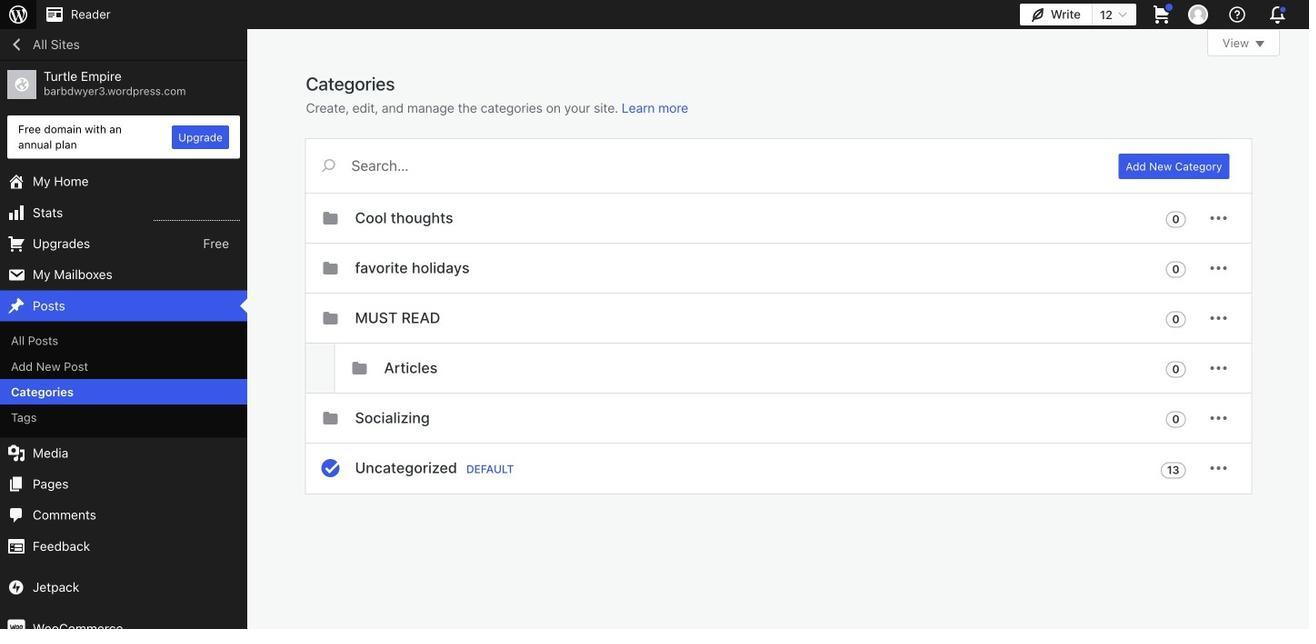 Task type: locate. For each thing, give the bounding box(es) containing it.
my shopping cart image
[[1151, 4, 1173, 25]]

open search image
[[306, 155, 351, 176]]

1 vertical spatial toggle menu image
[[1208, 257, 1230, 279]]

1 toggle menu image from the top
[[1208, 307, 1230, 329]]

img image
[[7, 579, 25, 597], [7, 620, 25, 629]]

row
[[306, 194, 1252, 494]]

uncategorized image
[[320, 457, 341, 479]]

0 vertical spatial toggle menu image
[[1208, 307, 1230, 329]]

3 toggle menu image from the top
[[1208, 457, 1230, 479]]

3 toggle menu image from the top
[[1208, 357, 1230, 379]]

toggle menu image
[[1208, 307, 1230, 329], [1208, 407, 1230, 429], [1208, 457, 1230, 479]]

toggle menu image for cool thoughts icon
[[1208, 207, 1230, 229]]

1 img image from the top
[[7, 579, 25, 597]]

socializing image
[[320, 407, 341, 429]]

manage your notifications image
[[1266, 2, 1291, 27]]

2 vertical spatial toggle menu image
[[1208, 457, 1230, 479]]

0 vertical spatial img image
[[7, 579, 25, 597]]

highest hourly views 0 image
[[154, 209, 240, 221]]

1 vertical spatial toggle menu image
[[1208, 407, 1230, 429]]

None search field
[[306, 139, 1097, 192]]

2 toggle menu image from the top
[[1208, 257, 1230, 279]]

1 toggle menu image from the top
[[1208, 207, 1230, 229]]

toggle menu image
[[1208, 207, 1230, 229], [1208, 257, 1230, 279], [1208, 357, 1230, 379]]

must read image
[[320, 307, 341, 329]]

1 vertical spatial img image
[[7, 620, 25, 629]]

2 toggle menu image from the top
[[1208, 407, 1230, 429]]

2 vertical spatial toggle menu image
[[1208, 357, 1230, 379]]

main content
[[306, 29, 1280, 494]]

manage your sites image
[[7, 4, 29, 25]]

0 vertical spatial toggle menu image
[[1208, 207, 1230, 229]]



Task type: vqa. For each thing, say whether or not it's contained in the screenshot.
Toggle menu image associated with MUST READ icon
yes



Task type: describe. For each thing, give the bounding box(es) containing it.
toggle menu image for favorite holidays image
[[1208, 257, 1230, 279]]

favorite holidays image
[[320, 257, 341, 279]]

help image
[[1227, 4, 1248, 25]]

toggle menu image for uncategorized icon
[[1208, 457, 1230, 479]]

toggle menu image for must read icon
[[1208, 307, 1230, 329]]

articles image
[[349, 357, 371, 379]]

toggle menu image for socializing icon
[[1208, 407, 1230, 429]]

toggle menu image for articles icon
[[1208, 357, 1230, 379]]

2 img image from the top
[[7, 620, 25, 629]]

closed image
[[1256, 41, 1265, 47]]

my profile image
[[1188, 5, 1208, 25]]

cool thoughts image
[[320, 207, 341, 229]]

Search search field
[[351, 139, 1097, 192]]



